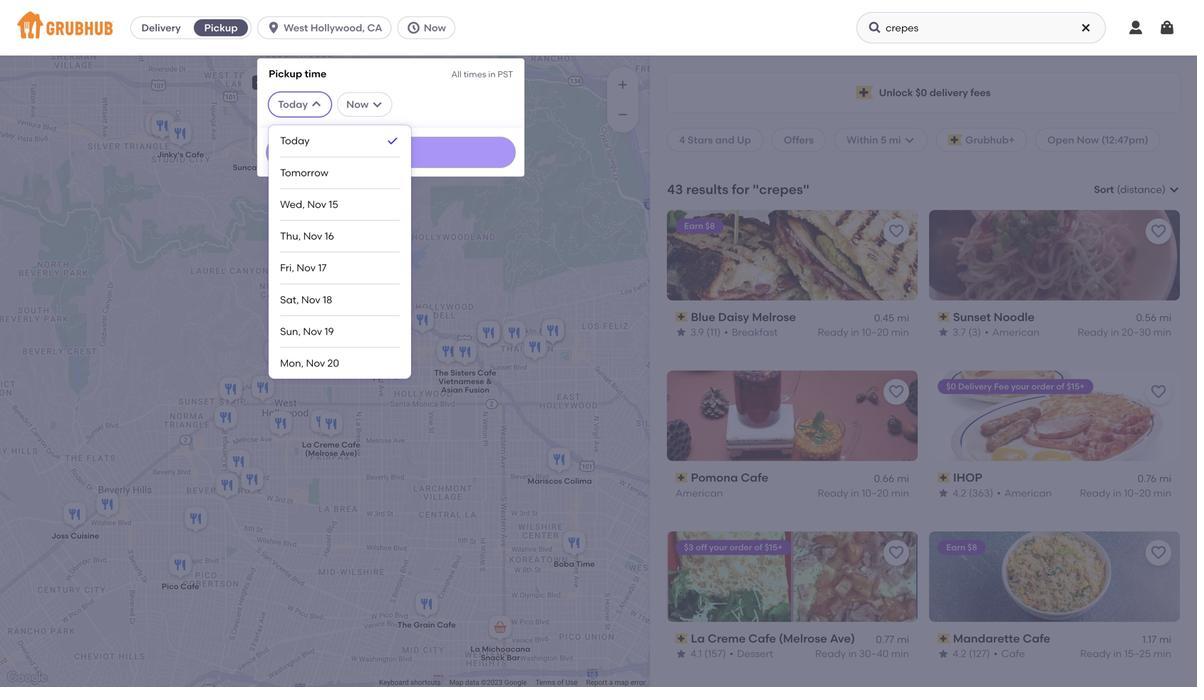 Task type: vqa. For each thing, say whether or not it's contained in the screenshot.


Task type: locate. For each thing, give the bounding box(es) containing it.
1 horizontal spatial $8
[[968, 543, 978, 553]]

1 subscription pass image from the top
[[938, 312, 951, 322]]

min down 0.45 mi
[[891, 326, 910, 338]]

1 horizontal spatial map
[[615, 679, 629, 688]]

breakfast
[[732, 326, 778, 338]]

subscription pass image left mandarette
[[938, 634, 951, 644]]

all
[[451, 69, 462, 79]]

order right off
[[730, 543, 752, 553]]

2 vertical spatial svg image
[[904, 134, 916, 146]]

minus icon image
[[616, 108, 630, 122]]

thu, nov 16
[[280, 230, 334, 242]]

ready in 10–20 min down 0.66
[[818, 487, 910, 499]]

report
[[586, 679, 607, 688]]

nov for mon,
[[306, 357, 325, 370]]

2 subscription pass image from the top
[[938, 634, 951, 644]]

in for pomona
[[851, 487, 860, 499]]

west hollywood, ca button
[[257, 16, 398, 39]]

• american for ihop
[[997, 487, 1052, 499]]

0 vertical spatial earn
[[684, 221, 704, 231]]

sunset grill image
[[311, 336, 339, 367]]

3.7
[[953, 326, 966, 338]]

list box containing today
[[280, 125, 400, 379]]

0 vertical spatial the
[[434, 369, 449, 378]]

mi for ihop
[[1160, 473, 1172, 485]]

1 horizontal spatial $0
[[947, 382, 956, 392]]

• right (157)
[[730, 648, 734, 661]]

0 horizontal spatial $8
[[706, 221, 715, 231]]

svg image for now
[[372, 99, 383, 110]]

la creme cafe (melrose ave) down pomona cafe icon on the left of the page
[[302, 441, 360, 459]]

today down the search
[[278, 98, 308, 111]]

of left use on the left
[[557, 679, 564, 688]]

boba time image down colima
[[560, 529, 589, 561]]

0 vertical spatial today
[[278, 98, 308, 111]]

0 horizontal spatial la
[[302, 441, 312, 450]]

save this restaurant image for la creme cafe (melrose ave)
[[888, 545, 905, 562]]

svg image inside now button
[[407, 21, 421, 35]]

0 horizontal spatial of
[[557, 679, 564, 688]]

$8 down 4.2 (363)
[[968, 543, 978, 553]]

today
[[278, 98, 308, 111], [280, 135, 310, 147]]

now right "ca"
[[424, 22, 446, 34]]

star icon image left 4.1
[[676, 649, 687, 660]]

0.76 mi
[[1138, 473, 1172, 485]]

ready in 10–20 min down 0.45
[[818, 326, 910, 338]]

10–20
[[862, 326, 889, 338], [862, 487, 889, 499], [1124, 487, 1151, 499]]

thai original barbecue hollywood image
[[500, 319, 529, 350]]

4.2 down ihop
[[953, 487, 967, 499]]

ave) down the la creme cafe (melrose ave) image
[[340, 449, 357, 459]]

mariscos colima image
[[545, 446, 574, 477]]

0 horizontal spatial boba time image
[[238, 466, 267, 497]]

20–30
[[1122, 326, 1151, 338]]

0.77 mi
[[876, 634, 910, 646]]

1 horizontal spatial svg image
[[372, 99, 383, 110]]

star icon image left 3.7
[[938, 327, 949, 338]]

0 horizontal spatial the
[[398, 621, 412, 630]]

0 horizontal spatial la creme cafe (melrose ave)
[[302, 441, 360, 459]]

earn $8 for blue
[[684, 221, 715, 231]]

earn $8
[[684, 221, 715, 231], [947, 543, 978, 553]]

min for ihop
[[1154, 487, 1172, 499]]

earn $8 for mandarette
[[947, 543, 978, 553]]

$0 left fee
[[947, 382, 956, 392]]

save this restaurant image
[[1150, 223, 1168, 240], [888, 384, 905, 401], [1150, 384, 1168, 401], [888, 545, 905, 562], [1150, 545, 1168, 562]]

0 vertical spatial $15+
[[1067, 382, 1085, 392]]

1 horizontal spatial now
[[424, 22, 446, 34]]

mon, nov 20
[[280, 357, 339, 370]]

la down pomona cafe icon on the left of the page
[[302, 441, 312, 450]]

• for sunset noodle
[[985, 326, 989, 338]]

•
[[724, 326, 728, 338], [985, 326, 989, 338], [997, 487, 1001, 499], [730, 648, 734, 661], [994, 648, 998, 661]]

mi right 0.66
[[898, 473, 910, 485]]

svg image inside main navigation navigation
[[372, 99, 383, 110]]

earn $8 down 4.2 (363)
[[947, 543, 978, 553]]

within 5 mi
[[847, 134, 901, 146]]

la creme cafe (melrose ave) inside map region
[[302, 441, 360, 459]]

$0 right unlock
[[916, 86, 927, 99]]

update
[[375, 147, 407, 157]]

1 horizontal spatial ave)
[[830, 632, 855, 646]]

0 vertical spatial (melrose
[[305, 449, 338, 459]]

offers
[[784, 134, 814, 146]]

4
[[679, 134, 685, 146]]

1 vertical spatial your
[[709, 543, 728, 553]]

1 horizontal spatial boba time image
[[560, 529, 589, 561]]

0 vertical spatial la creme cafe (melrose ave)
[[302, 441, 360, 459]]

0 vertical spatial pickup
[[204, 22, 238, 34]]

nov for thu,
[[303, 230, 322, 242]]

main navigation navigation
[[0, 0, 1197, 688]]

caked up image
[[539, 317, 567, 348]]

subscription pass image
[[938, 312, 951, 322], [938, 634, 951, 644]]

1 vertical spatial now
[[346, 98, 369, 111]]

1 4.2 from the top
[[953, 487, 967, 499]]

mi right 0.45
[[898, 312, 910, 324]]

mi for mandarette cafe
[[1160, 634, 1172, 646]]

min down '0.76 mi'
[[1154, 487, 1172, 499]]

ready
[[818, 326, 849, 338], [1078, 326, 1109, 338], [818, 487, 849, 499], [1080, 487, 1111, 499], [815, 648, 846, 661], [1081, 648, 1111, 661]]

la
[[302, 441, 312, 450], [691, 632, 705, 646], [471, 645, 480, 655]]

marco's trattoria image
[[249, 374, 277, 405]]

grubhub plus flag logo image for unlock $0 delivery fees
[[857, 86, 874, 99]]

svg image
[[1159, 19, 1176, 36], [267, 21, 281, 35], [407, 21, 421, 35], [868, 21, 882, 35], [1081, 22, 1092, 34], [311, 99, 322, 110]]

pickup inside pickup button
[[204, 22, 238, 34]]

grain
[[414, 621, 435, 630]]

1 vertical spatial boba time image
[[560, 529, 589, 561]]

43
[[667, 182, 683, 198]]

sisters
[[451, 369, 476, 378]]

1 vertical spatial today
[[280, 135, 310, 147]]

0 vertical spatial • american
[[985, 326, 1040, 338]]

1 vertical spatial of
[[754, 543, 763, 553]]

your right off
[[709, 543, 728, 553]]

earn
[[684, 221, 704, 231], [947, 543, 966, 553]]

0 horizontal spatial your
[[709, 543, 728, 553]]

10–20 down 0.66
[[862, 487, 889, 499]]

• right (127)
[[994, 648, 998, 661]]

of
[[1057, 382, 1065, 392], [754, 543, 763, 553], [557, 679, 564, 688]]

update button
[[266, 137, 516, 168]]

svg image down the
[[372, 99, 383, 110]]

joss
[[51, 532, 69, 541]]

michoacana
[[482, 645, 531, 655]]

blue
[[691, 310, 716, 324]]

the
[[434, 369, 449, 378], [398, 621, 412, 630]]

mi right 0.76
[[1160, 473, 1172, 485]]

keyboard shortcuts
[[379, 679, 441, 688]]

in for blue
[[851, 326, 860, 338]]

• american down noodle at the top right
[[985, 326, 1040, 338]]

star icon image left "4.2 (127)"
[[938, 649, 949, 660]]

$8
[[706, 221, 715, 231], [968, 543, 978, 553]]

1 vertical spatial $8
[[968, 543, 978, 553]]

your right fee
[[1011, 382, 1030, 392]]

svg image
[[255, 79, 264, 87], [372, 99, 383, 110], [904, 134, 916, 146]]

0 horizontal spatial grubhub plus flag logo image
[[857, 86, 874, 99]]

now inside button
[[424, 22, 446, 34]]

colima
[[564, 477, 592, 486]]

map right a
[[615, 679, 629, 688]]

google
[[505, 679, 527, 688]]

now down the
[[346, 98, 369, 111]]

la left 'snack'
[[471, 645, 480, 655]]

wed,
[[280, 198, 305, 211]]

keyboard
[[379, 679, 409, 688]]

pickup left time
[[269, 68, 302, 80]]

ave) up 'ready in 30–40 min'
[[830, 632, 855, 646]]

4.2 left (127)
[[953, 648, 967, 661]]

ready for sunset noodle
[[1078, 326, 1109, 338]]

1 vertical spatial grubhub plus flag logo image
[[948, 134, 963, 146]]

1 vertical spatial 4.2
[[953, 648, 967, 661]]

(melrose inside la creme cafe (melrose ave)
[[305, 449, 338, 459]]

4 stars and up
[[679, 134, 751, 146]]

the up asian
[[434, 369, 449, 378]]

use
[[566, 679, 578, 688]]

in inside navigation
[[488, 69, 496, 79]]

• american right (363)
[[997, 487, 1052, 499]]

0 vertical spatial ave)
[[340, 449, 357, 459]]

0 horizontal spatial map
[[376, 77, 398, 89]]

1 horizontal spatial grubhub plus flag logo image
[[948, 134, 963, 146]]

snack
[[481, 654, 505, 663]]

nov for sun,
[[303, 326, 322, 338]]

save this restaurant image for mandarette cafe
[[1150, 545, 1168, 562]]

star icon image
[[676, 327, 687, 338], [938, 327, 949, 338], [938, 488, 949, 499], [676, 649, 687, 660], [938, 649, 949, 660]]

min down 1.17 mi
[[1154, 648, 1172, 661]]

creme up (157)
[[708, 632, 746, 646]]

0 horizontal spatial earn $8
[[684, 221, 715, 231]]

the for the sisters cafe vietnamese & asian fusion
[[434, 369, 449, 378]]

(12:47pm)
[[1102, 134, 1149, 146]]

2 horizontal spatial la
[[691, 632, 705, 646]]

the inside the sisters cafe vietnamese & asian fusion
[[434, 369, 449, 378]]

earn for mandarette cafe
[[947, 543, 966, 553]]

american right (363)
[[1005, 487, 1052, 499]]

morning kitchen image
[[475, 319, 503, 350], [475, 319, 503, 350]]

fri,
[[280, 262, 294, 274]]

save this restaurant button for blue daisy melrose
[[884, 219, 910, 244]]

pickup right delivery 'button'
[[204, 22, 238, 34]]

la creme cafe (melrose ave) image
[[317, 410, 346, 442]]

grubhub plus flag logo image for grubhub+
[[948, 134, 963, 146]]

american down noodle at the top right
[[993, 326, 1040, 338]]

1 vertical spatial earn $8
[[947, 543, 978, 553]]

west
[[284, 22, 308, 34]]

subscription pass image left sunset
[[938, 312, 951, 322]]

ready in 10–20 min down 0.76
[[1080, 487, 1172, 499]]

delivery
[[141, 22, 181, 34], [959, 382, 992, 392]]

10–20 for cafe
[[862, 487, 889, 499]]

sun,
[[280, 326, 301, 338]]

1 vertical spatial subscription pass image
[[938, 634, 951, 644]]

nov left 15
[[307, 198, 326, 211]]

ca
[[367, 22, 383, 34]]

earn for blue daisy melrose
[[684, 221, 704, 231]]

mi right '1.17'
[[1160, 634, 1172, 646]]

1 horizontal spatial delivery
[[959, 382, 992, 392]]

la michoacana snack bar image
[[486, 614, 515, 645]]

save this restaurant image for ihop
[[1150, 384, 1168, 401]]

le gout bakery image
[[539, 317, 567, 348]]

0 vertical spatial delivery
[[141, 22, 181, 34]]

0 vertical spatial now
[[424, 22, 446, 34]]

mi for blue daisy melrose
[[898, 312, 910, 324]]

3.9 (11)
[[691, 326, 721, 338]]

0 vertical spatial subscription pass image
[[938, 312, 951, 322]]

subscription pass image for sunset noodle
[[938, 312, 951, 322]]

ready in 10–20 min for daisy
[[818, 326, 910, 338]]

in for mandarette
[[1114, 648, 1122, 661]]

0 horizontal spatial svg image
[[255, 79, 264, 87]]

0.56 mi
[[1137, 312, 1172, 324]]

$0
[[916, 86, 927, 99], [947, 382, 956, 392]]

terms of use link
[[536, 679, 578, 688]]

2 4.2 from the top
[[953, 648, 967, 661]]

boba time image
[[238, 466, 267, 497], [560, 529, 589, 561]]

earn down 4.2 (363)
[[947, 543, 966, 553]]

nov left "19"
[[303, 326, 322, 338]]

open now (12:47pm)
[[1048, 134, 1149, 146]]

$8 down results
[[706, 221, 715, 231]]

4.2
[[953, 487, 967, 499], [953, 648, 967, 661]]

min down 0.56 mi
[[1154, 326, 1172, 338]]

• american
[[985, 326, 1040, 338], [997, 487, 1052, 499]]

star icon image left 3.9
[[676, 327, 687, 338]]

1 vertical spatial creme
[[708, 632, 746, 646]]

grubhub plus flag logo image
[[857, 86, 874, 99], [948, 134, 963, 146]]

0 vertical spatial order
[[1032, 382, 1055, 392]]

• right (11) at right top
[[724, 326, 728, 338]]

pico cafe
[[162, 582, 199, 592]]

4.1
[[691, 648, 702, 661]]

1 vertical spatial (melrose
[[779, 632, 827, 646]]

of right fee
[[1057, 382, 1065, 392]]

today down the and waffles "image"
[[280, 135, 310, 147]]

1 vertical spatial the
[[398, 621, 412, 630]]

• right (363)
[[997, 487, 1001, 499]]

1 horizontal spatial la creme cafe (melrose ave)
[[691, 632, 855, 646]]

0 horizontal spatial order
[[730, 543, 752, 553]]

earn $8 down results
[[684, 221, 715, 231]]

american for ihop
[[1005, 487, 1052, 499]]

nov left 17
[[297, 262, 316, 274]]

0 horizontal spatial now
[[346, 98, 369, 111]]

1 horizontal spatial earn
[[947, 543, 966, 553]]

delivery left pickup button
[[141, 22, 181, 34]]

suncafe organic image
[[251, 132, 279, 164]]

nov left 20
[[306, 357, 325, 370]]

mi right the 0.56
[[1160, 312, 1172, 324]]

0 vertical spatial grubhub plus flag logo image
[[857, 86, 874, 99]]

svg image right "5" in the top of the page
[[904, 134, 916, 146]]

0 vertical spatial creme
[[314, 441, 340, 450]]

grubhub plus flag logo image left unlock
[[857, 86, 874, 99]]

0 horizontal spatial delivery
[[141, 22, 181, 34]]

1 vertical spatial pickup
[[269, 68, 302, 80]]

10–20 down 0.45
[[862, 326, 889, 338]]

1 horizontal spatial pickup
[[269, 68, 302, 80]]

the
[[358, 77, 373, 89]]

2 horizontal spatial svg image
[[904, 134, 916, 146]]

creme
[[314, 441, 340, 450], [708, 632, 746, 646]]

0 horizontal spatial pickup
[[204, 22, 238, 34]]

ready in 10–20 min
[[818, 326, 910, 338], [818, 487, 910, 499], [1080, 487, 1172, 499]]

0 vertical spatial your
[[1011, 382, 1030, 392]]

(127)
[[969, 648, 990, 661]]

earn down results
[[684, 221, 704, 231]]

0 vertical spatial earn $8
[[684, 221, 715, 231]]

suncafe
[[233, 163, 264, 172]]

1 horizontal spatial earn $8
[[947, 543, 978, 553]]

pico cafe image
[[166, 551, 195, 583]]

nov left 18
[[301, 294, 320, 306]]

1 vertical spatial svg image
[[372, 99, 383, 110]]

$15+
[[1067, 382, 1085, 392], [765, 543, 783, 553]]

star icon image for ihop
[[938, 488, 949, 499]]

grubhub plus flag logo image left grubhub+
[[948, 134, 963, 146]]

denny's image
[[434, 338, 463, 369]]

star icon image for mandarette cafe
[[938, 649, 949, 660]]

0 vertical spatial $8
[[706, 221, 715, 231]]

• for la creme cafe (melrose ave)
[[730, 648, 734, 661]]

1 horizontal spatial the
[[434, 369, 449, 378]]

min for blue daisy melrose
[[891, 326, 910, 338]]

pomona cafe
[[691, 471, 769, 485]]

in for la
[[849, 648, 857, 661]]

0 horizontal spatial $0
[[916, 86, 927, 99]]

la up 4.1
[[691, 632, 705, 646]]

16
[[325, 230, 334, 242]]

0 vertical spatial of
[[1057, 382, 1065, 392]]

order right fee
[[1032, 382, 1055, 392]]

list box
[[280, 125, 400, 379]]

asian
[[441, 386, 463, 395]]

1 horizontal spatial la
[[471, 645, 480, 655]]

google image
[[4, 669, 51, 688]]

of right off
[[754, 543, 763, 553]]

1 vertical spatial $0
[[947, 382, 956, 392]]

la creme cafe (melrose ave) up the dessert
[[691, 632, 855, 646]]

0 vertical spatial boba time image
[[238, 466, 267, 497]]

whipp'd
[[358, 372, 391, 382]]

koi restaurant image
[[212, 404, 240, 435]]

mi for la creme cafe (melrose ave)
[[898, 634, 910, 646]]

0 horizontal spatial earn
[[684, 221, 704, 231]]

delivery left fee
[[959, 382, 992, 392]]

• right (3)
[[985, 326, 989, 338]]

crave cafe (studio city) image
[[143, 110, 171, 141]]

(157)
[[705, 648, 726, 661]]

subscription pass image
[[676, 312, 688, 322], [676, 473, 688, 483], [938, 473, 951, 483], [676, 634, 688, 644]]

0 horizontal spatial creme
[[314, 441, 340, 450]]

min down 0.66 mi
[[891, 487, 910, 499]]

svg image left soo raa thai american chic icon
[[255, 79, 264, 87]]

mandarette
[[953, 632, 1020, 646]]

1 vertical spatial • american
[[997, 487, 1052, 499]]

min for sunset noodle
[[1154, 326, 1172, 338]]

map right the
[[376, 77, 398, 89]]

unlock
[[879, 86, 913, 99]]

min down 0.77 mi
[[891, 648, 910, 661]]

(melrose down the la creme cafe (melrose ave) image
[[305, 449, 338, 459]]

123 pasta image
[[182, 505, 210, 536]]

boba time image down blue daisy melrose icon
[[238, 466, 267, 497]]

1 vertical spatial ave)
[[830, 632, 855, 646]]

0 horizontal spatial ave)
[[340, 449, 357, 459]]

creme down pomona cafe icon on the left of the page
[[314, 441, 340, 450]]

now right the "open"
[[1077, 134, 1099, 146]]

svg image inside west hollywood, ca button
[[267, 21, 281, 35]]

0 vertical spatial 4.2
[[953, 487, 967, 499]]

min for la creme cafe (melrose ave)
[[891, 648, 910, 661]]

within
[[847, 134, 879, 146]]

sunset noodle image
[[262, 338, 290, 370]]

the left grain
[[398, 621, 412, 630]]

cafe inside the jinky's cafe suncafe organic
[[185, 150, 204, 160]]

mi right the 0.77
[[898, 634, 910, 646]]

• for mandarette cafe
[[994, 648, 998, 661]]

2 vertical spatial now
[[1077, 134, 1099, 146]]

nov left 16
[[303, 230, 322, 242]]

0 horizontal spatial (melrose
[[305, 449, 338, 459]]

search as i move the map
[[272, 77, 398, 89]]

pickup button
[[191, 16, 251, 39]]

0.76
[[1138, 473, 1157, 485]]

save this restaurant button
[[884, 219, 910, 244], [1146, 219, 1172, 244], [884, 380, 910, 405], [1146, 380, 1172, 405], [884, 541, 910, 566], [1146, 541, 1172, 566]]

$8 for mandarette
[[968, 543, 978, 553]]

mon,
[[280, 357, 304, 370]]

jumpin' java restaurant image
[[148, 112, 177, 143]]

daisy
[[718, 310, 749, 324]]

grubhub+
[[966, 134, 1015, 146]]

1 vertical spatial $15+
[[765, 543, 783, 553]]

star icon image left 4.2 (363)
[[938, 488, 949, 499]]

1 vertical spatial earn
[[947, 543, 966, 553]]

(melrose up 'ready in 30–40 min'
[[779, 632, 827, 646]]

pickup for pickup
[[204, 22, 238, 34]]



Task type: describe. For each thing, give the bounding box(es) containing it.
ready in 20–30 min
[[1078, 326, 1172, 338]]

report a map error
[[586, 679, 646, 688]]

subscription pass image for pomona cafe
[[676, 473, 688, 483]]

$0 delivery fee your order of $15+
[[947, 382, 1085, 392]]

15–25
[[1125, 648, 1151, 661]]

min for mandarette cafe
[[1154, 648, 1172, 661]]

the grain cafe
[[398, 621, 456, 630]]

mariscos
[[528, 477, 562, 486]]

melrose
[[752, 310, 796, 324]]

10–20 down 0.76
[[1124, 487, 1151, 499]]

17
[[318, 262, 327, 274]]

0 horizontal spatial $15+
[[765, 543, 783, 553]]

mi for sunset noodle
[[1160, 312, 1172, 324]]

fri, nov 17
[[280, 262, 327, 274]]

for
[[732, 182, 750, 198]]

noodle
[[994, 310, 1035, 324]]

mi right "5" in the top of the page
[[889, 134, 901, 146]]

la michoacana snack bar
[[471, 645, 531, 663]]

ready in 10–20 min for cafe
[[818, 487, 910, 499]]

the grain cafe image
[[413, 591, 441, 622]]

subscription pass image for blue daisy melrose
[[676, 312, 688, 322]]

fusion
[[465, 386, 490, 395]]

plus icon image
[[616, 78, 630, 92]]

american down pomona
[[676, 487, 723, 499]]

1 horizontal spatial of
[[754, 543, 763, 553]]

0.45 mi
[[874, 312, 910, 324]]

1 horizontal spatial creme
[[708, 632, 746, 646]]

2 horizontal spatial of
[[1057, 382, 1065, 392]]

1 vertical spatial order
[[730, 543, 752, 553]]

1.17
[[1143, 634, 1157, 646]]

organic
[[266, 163, 298, 172]]

• american for sunset noodle
[[985, 326, 1040, 338]]

mi for pomona cafe
[[898, 473, 910, 485]]

delivery button
[[131, 16, 191, 39]]

as
[[309, 77, 321, 89]]

time
[[576, 560, 595, 570]]

nov for wed,
[[307, 198, 326, 211]]

report a map error link
[[586, 679, 646, 688]]

ready in 30–40 min
[[815, 648, 910, 661]]

$3 off your order of $15+
[[684, 543, 783, 553]]

american for sunset noodle
[[993, 326, 1040, 338]]

1 horizontal spatial $15+
[[1067, 382, 1085, 392]]

4.1 (157)
[[691, 648, 726, 661]]

ave) inside map region
[[340, 449, 357, 459]]

list box inside main navigation navigation
[[280, 125, 400, 379]]

1 horizontal spatial your
[[1011, 382, 1030, 392]]

sat,
[[280, 294, 299, 306]]

0.45
[[874, 312, 895, 324]]

mariscos colima
[[528, 477, 592, 486]]

dessert
[[737, 648, 774, 661]]

vietnamese
[[439, 377, 484, 387]]

• dessert
[[730, 648, 774, 661]]

la sweet rolls image
[[521, 333, 550, 365]]

mandarette cafe image
[[225, 448, 253, 479]]

bar
[[507, 654, 520, 663]]

1 vertical spatial map
[[615, 679, 629, 688]]

4.2 for mandarette cafe
[[953, 648, 967, 661]]

pickup time
[[269, 68, 327, 80]]

nov for sat,
[[301, 294, 320, 306]]

map
[[449, 679, 464, 688]]

move
[[328, 77, 355, 89]]

cuisine
[[71, 532, 99, 541]]

times
[[464, 69, 486, 79]]

1 horizontal spatial (melrose
[[779, 632, 827, 646]]

jinky's
[[157, 150, 183, 160]]

(3)
[[969, 326, 981, 338]]

tryst caffe image
[[93, 491, 122, 522]]

today option
[[280, 125, 400, 157]]

ready for mandarette cafe
[[1081, 648, 1111, 661]]

thu,
[[280, 230, 301, 242]]

2 horizontal spatial now
[[1077, 134, 1099, 146]]

&
[[486, 377, 492, 387]]

save this restaurant image
[[888, 223, 905, 240]]

subscription pass image for ihop
[[938, 473, 951, 483]]

3.7 (3)
[[953, 326, 981, 338]]

time
[[305, 68, 327, 80]]

pomona
[[691, 471, 738, 485]]

shortcuts
[[411, 679, 441, 688]]

whipp'd la
[[358, 372, 403, 382]]

ready for blue daisy melrose
[[818, 326, 849, 338]]

tomorrow
[[280, 167, 329, 179]]

save this restaurant button for mandarette cafe
[[1146, 541, 1172, 566]]

jinky's cafe suncafe organic
[[157, 150, 298, 172]]

save this restaurant button for la creme cafe (melrose ave)
[[884, 541, 910, 566]]

cafe inside the sisters cafe vietnamese & asian fusion
[[478, 369, 497, 378]]

joss cuisine image
[[61, 501, 89, 532]]

pomona cafe image
[[308, 408, 336, 439]]

0 vertical spatial svg image
[[255, 79, 264, 87]]

check icon image
[[386, 134, 400, 148]]

unlock $0 delivery fees
[[879, 86, 991, 99]]

5
[[881, 134, 887, 146]]

soo raa thai american chic image
[[264, 67, 293, 98]]

boba time
[[554, 560, 595, 570]]

• for ihop
[[997, 487, 1001, 499]]

sunset noodle
[[953, 310, 1035, 324]]

0 vertical spatial $0
[[916, 86, 927, 99]]

search
[[272, 77, 307, 89]]

• for blue daisy melrose
[[724, 326, 728, 338]]

1 horizontal spatial order
[[1032, 382, 1055, 392]]

pickup for pickup time
[[269, 68, 302, 80]]

map region
[[0, 48, 721, 688]]

delivery inside 'button'
[[141, 22, 181, 34]]

10–20 for daisy
[[862, 326, 889, 338]]

hot thai restaurant (los angeles) image
[[213, 472, 242, 503]]

2 vertical spatial of
[[557, 679, 564, 688]]

1 vertical spatial la creme cafe (melrose ave)
[[691, 632, 855, 646]]

30–40
[[860, 648, 889, 661]]

map data ©2023 google
[[449, 679, 527, 688]]

save this restaurant button for ihop
[[1146, 380, 1172, 405]]

today inside option
[[280, 135, 310, 147]]

ready for la creme cafe (melrose ave)
[[815, 648, 846, 661]]

the sisters cafe vietnamese & asian fusion image
[[451, 338, 480, 370]]

i
[[323, 77, 326, 89]]

data
[[465, 679, 479, 688]]

star icon image for la creme cafe (melrose ave)
[[676, 649, 687, 660]]

open
[[1048, 134, 1075, 146]]

$3
[[684, 543, 694, 553]]

wed, nov 15
[[280, 198, 338, 211]]

0.77
[[876, 634, 895, 646]]

subscription pass image for mandarette cafe
[[938, 634, 951, 644]]

all times in pst
[[451, 69, 513, 79]]

fees
[[971, 86, 991, 99]]

a
[[609, 679, 613, 688]]

• breakfast
[[724, 326, 778, 338]]

blue daisy melrose image
[[267, 409, 295, 441]]

results
[[686, 182, 729, 198]]

and
[[715, 134, 735, 146]]

cafe du french toast image
[[408, 306, 437, 338]]

ready in 15–25 min
[[1081, 648, 1172, 661]]

star icon image for sunset noodle
[[938, 327, 949, 338]]

and waffles image
[[267, 100, 295, 132]]

the for the grain cafe
[[398, 621, 412, 630]]

whipp'd la image
[[366, 342, 395, 373]]

$8 for blue
[[706, 221, 715, 231]]

ready for pomona cafe
[[818, 487, 849, 499]]

4.2 (127)
[[953, 648, 990, 661]]

creme inside map region
[[314, 441, 340, 450]]

nov for fri,
[[297, 262, 316, 274]]

ihop image
[[217, 375, 245, 407]]

ready for ihop
[[1080, 487, 1111, 499]]

4.2 for ihop
[[953, 487, 967, 499]]

©2023
[[481, 679, 503, 688]]

terms
[[536, 679, 556, 688]]

pst
[[498, 69, 513, 79]]

0.66
[[874, 473, 895, 485]]

boba
[[554, 560, 574, 570]]

min for pomona cafe
[[891, 487, 910, 499]]

star icon image for blue daisy melrose
[[676, 327, 687, 338]]

blue daisy melrose
[[691, 310, 796, 324]]

subscription pass image for la creme cafe (melrose ave)
[[676, 634, 688, 644]]

in for sunset
[[1111, 326, 1120, 338]]

0.66 mi
[[874, 473, 910, 485]]

smooth-e operator by jumpin java image
[[149, 110, 177, 141]]

20
[[328, 357, 339, 370]]

(363)
[[969, 487, 994, 499]]

jinky's cafe image
[[166, 119, 195, 151]]

ihop
[[953, 471, 983, 485]]

pico
[[162, 582, 179, 592]]

(11)
[[707, 326, 721, 338]]

now button
[[398, 16, 461, 39]]

svg image for within 5 mi
[[904, 134, 916, 146]]

1 vertical spatial delivery
[[959, 382, 992, 392]]

the sisters cafe vietnamese & asian fusion
[[434, 369, 497, 395]]

la inside "la michoacana snack bar"
[[471, 645, 480, 655]]

0 vertical spatial map
[[376, 77, 398, 89]]



